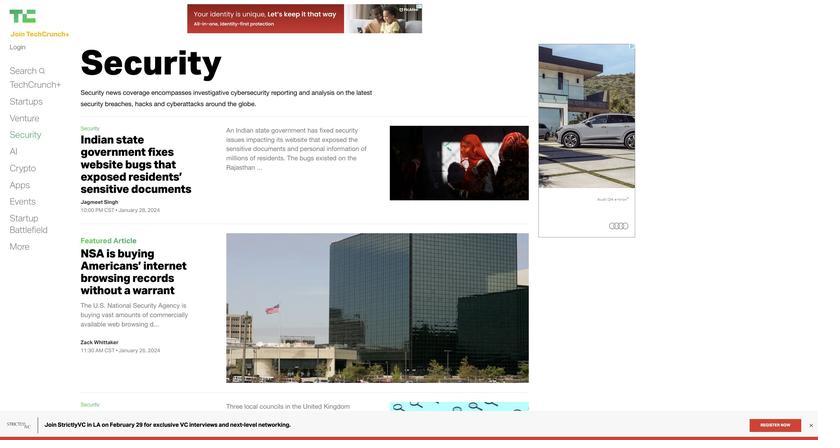 Task type: vqa. For each thing, say whether or not it's contained in the screenshot.
the is inside Featured Article NSA is buying Americans' internet browsing records without a warrant
yes



Task type: describe. For each thing, give the bounding box(es) containing it.
offline.
[[309, 430, 328, 438]]

data
[[153, 409, 177, 423]]

security inside security indian state government fixes website bugs that exposed residents' sensitive documents jagmeet singh 10:00 pm cst • january 28, 2024
[[81, 126, 100, 131]]

startup battlefield link
[[10, 212, 48, 236]]

security link for indian state government fixes website bugs that exposed residents' sensitive documents
[[81, 126, 100, 131]]

2024 inside security indian state government fixes website bugs that exposed residents' sensitive documents jagmeet singh 10:00 pm cst • january 28, 2024
[[148, 207, 160, 213]]

experience
[[261, 412, 292, 419]]

an exterior view of the national security agency in ft meade, maryland image
[[226, 233, 529, 383]]

residents'
[[128, 169, 182, 184]]

the left globe.
[[228, 100, 237, 108]]

startup battlefield
[[10, 212, 48, 235]]

information
[[327, 145, 359, 152]]

startup
[[10, 212, 38, 224]]

the inside the u.s. national security agency is buying vast amounts of commercially available web browsing d...
[[81, 302, 91, 309]]

local
[[244, 403, 258, 410]]

zack whittaker 11:30 am cst • january 26, 2024
[[81, 339, 160, 354]]

cyberattack
[[328, 421, 362, 429]]

techcrunch+ link
[[10, 79, 61, 90]]

of inside the u.s. national security agency is buying vast amounts of commercially available web browsing d...
[[142, 311, 148, 318]]

news
[[106, 89, 121, 96]]

in
[[285, 403, 291, 410]]

login link
[[10, 41, 25, 53]]

that inside an indian state government has fixed security issues impacting its website that exposed the sensitive documents and personal information of millions of residents. the bugs existed on the rajasthan ...
[[309, 136, 320, 143]]

crypto link
[[10, 162, 36, 174]]

28,
[[139, 207, 146, 213]]

startups
[[10, 95, 43, 107]]

commercially
[[150, 311, 188, 318]]

startups link
[[10, 95, 43, 107]]

security inside security news coverage encompasses investigative cybersecurity reporting and analysis on the latest security breaches, hacks and cyberattacks around the globe.
[[81, 100, 103, 108]]

latest
[[357, 89, 372, 96]]

0 vertical spatial of
[[361, 145, 367, 152]]

the inside three local councils in the united kingdom continue to experience disruption to their online services, a week after confirming a cyberattack had knocked some systems offline. the councils for cante...
[[330, 430, 341, 438]]

on inside security news coverage encompasses investigative cybersecurity reporting and analysis on the latest security breaches, hacks and cyberattacks around the globe.
[[337, 89, 344, 96]]

some
[[266, 430, 282, 438]]

ai
[[10, 146, 17, 157]]

ico
[[81, 409, 101, 423]]

reporting
[[271, 89, 297, 96]]

encompasses
[[151, 89, 192, 96]]

issues
[[226, 136, 245, 143]]

security inside the u.s. national security agency is buying vast amounts of commercially available web browsing d...
[[133, 302, 157, 309]]

sensitive inside security indian state government fixes website bugs that exposed residents' sensitive documents jagmeet singh 10:00 pm cst • january 28, 2024
[[81, 182, 129, 196]]

bugs inside an indian state government has fixed security issues impacting its website that exposed the sensitive documents and personal information of millions of residents. the bugs existed on the rajasthan ...
[[300, 154, 314, 162]]

apps
[[10, 179, 30, 190]]

disruption
[[294, 412, 323, 419]]

whittaker
[[94, 339, 119, 346]]

three local councils in the united kingdom continue to experience disruption to their online services, a week after confirming a cyberattack had knocked some systems offline. the councils for cante...
[[226, 403, 366, 440]]

impacting
[[246, 136, 275, 143]]

indian for exposed
[[81, 132, 114, 147]]

services,
[[226, 421, 252, 429]]

techcrunch
[[26, 30, 65, 38]]

exposed inside an indian state government has fixed security issues impacting its website that exposed the sensitive documents and personal information of millions of residents. the bugs existed on the rajasthan ...
[[322, 136, 347, 143]]

state for exposed
[[116, 132, 144, 147]]

cybersecurity
[[231, 89, 270, 96]]

confirming
[[291, 421, 321, 429]]

1 horizontal spatial a
[[254, 421, 257, 429]]

battlefield
[[10, 224, 48, 235]]

cyberattacks
[[167, 100, 204, 108]]

had
[[226, 430, 237, 438]]

the u.s. national security agency is buying vast amounts of commercially available web browsing d...
[[81, 302, 188, 328]]

coverage
[[123, 89, 150, 96]]

security indian state government fixes website bugs that exposed residents' sensitive documents jagmeet singh 10:00 pm cst • january 28, 2024
[[81, 126, 191, 213]]

pm
[[95, 207, 103, 213]]

records
[[133, 271, 174, 285]]

fixes
[[148, 145, 174, 159]]

2 horizontal spatial councils
[[343, 430, 366, 438]]

cante...
[[236, 440, 259, 440]]

an
[[226, 127, 234, 134]]

residents.
[[257, 154, 285, 162]]

techcrunch image
[[10, 10, 35, 23]]

search image
[[38, 68, 45, 74]]

d...
[[150, 320, 159, 328]]

amounts
[[116, 311, 141, 318]]

security news coverage encompasses investigative cybersecurity reporting and analysis on the latest security breaches, hacks and cyberattacks around the globe.
[[81, 89, 372, 108]]

for
[[226, 440, 234, 440]]

repeated magnifying glass on blue background image
[[390, 402, 529, 440]]

continue
[[226, 412, 251, 419]]

article
[[113, 236, 137, 245]]

americans'
[[81, 258, 141, 273]]

2 to from the left
[[325, 412, 330, 419]]

documents inside security indian state government fixes website bugs that exposed residents' sensitive documents jagmeet singh 10:00 pm cst • january 28, 2024
[[131, 182, 191, 196]]

website inside an indian state government has fixed security issues impacting its website that exposed the sensitive documents and personal information of millions of residents. the bugs existed on the rajasthan ...
[[285, 136, 307, 143]]

singh
[[104, 199, 118, 205]]

breach
[[81, 421, 118, 435]]

1 horizontal spatial councils
[[260, 403, 284, 410]]

• inside security indian state government fixes website bugs that exposed residents' sensitive documents jagmeet singh 10:00 pm cst • january 28, 2024
[[116, 207, 117, 213]]

government for residents'
[[81, 145, 146, 159]]

hacks
[[135, 100, 152, 108]]

the down information
[[348, 154, 357, 162]]

ai link
[[10, 146, 17, 157]]

fixed
[[320, 127, 334, 134]]

analysis
[[312, 89, 335, 96]]

globe.
[[239, 100, 257, 108]]

the inside an indian state government has fixed security issues impacting its website that exposed the sensitive documents and personal information of millions of residents. the bugs existed on the rajasthan ...
[[287, 154, 298, 162]]

am
[[95, 347, 103, 354]]

knocked
[[239, 430, 264, 438]]

1 to from the left
[[253, 412, 259, 419]]

personal
[[300, 145, 325, 152]]

exposed inside security indian state government fixes website bugs that exposed residents' sensitive documents jagmeet singh 10:00 pm cst • january 28, 2024
[[81, 169, 126, 184]]

vast
[[102, 311, 114, 318]]

events
[[10, 196, 36, 207]]

apps link
[[10, 179, 30, 191]]

11:30
[[81, 347, 94, 354]]

is inside the u.s. national security agency is buying vast amounts of commercially available web browsing d...
[[182, 302, 186, 309]]

security inside security news coverage encompasses investigative cybersecurity reporting and analysis on the latest security breaches, hacks and cyberattacks around the globe.
[[81, 89, 104, 96]]

state for impacting
[[255, 127, 270, 134]]

security link for ico confirms data breach probe as uk councils rema
[[81, 402, 100, 408]]

councils inside "security ico confirms data breach probe as uk councils rema"
[[81, 433, 125, 440]]

10:00
[[81, 207, 94, 213]]



Task type: locate. For each thing, give the bounding box(es) containing it.
a rajasthan voter standing in queue image
[[390, 126, 529, 200]]

indian inside security indian state government fixes website bugs that exposed residents' sensitive documents jagmeet singh 10:00 pm cst • january 28, 2024
[[81, 132, 114, 147]]

documents inside an indian state government has fixed security issues impacting its website that exposed the sensitive documents and personal information of millions of residents. the bugs existed on the rajasthan ...
[[253, 145, 286, 152]]

1 horizontal spatial to
[[325, 412, 330, 419]]

rajasthan
[[226, 163, 255, 171]]

cst down singh
[[104, 207, 115, 213]]

sensitive up millions
[[226, 145, 252, 152]]

2 vertical spatial of
[[142, 311, 148, 318]]

security ico confirms data breach probe as uk councils rema
[[81, 402, 206, 440]]

security up information
[[336, 127, 358, 134]]

and
[[299, 89, 310, 96], [154, 100, 165, 108], [288, 145, 298, 152]]

1 horizontal spatial security
[[336, 127, 358, 134]]

state inside an indian state government has fixed security issues impacting its website that exposed the sensitive documents and personal information of millions of residents. the bugs existed on the rajasthan ...
[[255, 127, 270, 134]]

2 horizontal spatial and
[[299, 89, 310, 96]]

0 vertical spatial january
[[118, 207, 138, 213]]

agency
[[158, 302, 180, 309]]

on down information
[[339, 154, 346, 162]]

1 vertical spatial exposed
[[81, 169, 126, 184]]

on inside an indian state government has fixed security issues impacting its website that exposed the sensitive documents and personal information of millions of residents. the bugs existed on the rajasthan ...
[[339, 154, 346, 162]]

1 vertical spatial and
[[154, 100, 165, 108]]

cst inside security indian state government fixes website bugs that exposed residents' sensitive documents jagmeet singh 10:00 pm cst • january 28, 2024
[[104, 207, 115, 213]]

a inside featured article nsa is buying americans' internet browsing records without a warrant
[[124, 283, 130, 297]]

of
[[361, 145, 367, 152], [250, 154, 256, 162], [142, 311, 148, 318]]

buying
[[118, 246, 154, 260], [81, 311, 100, 318]]

1 vertical spatial browsing
[[122, 320, 148, 328]]

join techcrunch +
[[10, 30, 69, 39]]

techcrunch link
[[10, 10, 74, 23]]

browsing inside the u.s. national security agency is buying vast amounts of commercially available web browsing d...
[[122, 320, 148, 328]]

0 vertical spatial is
[[106, 246, 115, 260]]

and left analysis
[[299, 89, 310, 96]]

a
[[124, 283, 130, 297], [254, 421, 257, 429], [323, 421, 326, 429]]

is right nsa
[[106, 246, 115, 260]]

1 vertical spatial 2024
[[148, 347, 160, 354]]

the right in
[[292, 403, 301, 410]]

documents
[[253, 145, 286, 152], [131, 182, 191, 196]]

indian inside an indian state government has fixed security issues impacting its website that exposed the sensitive documents and personal information of millions of residents. the bugs existed on the rajasthan ...
[[236, 127, 254, 134]]

1 vertical spatial is
[[182, 302, 186, 309]]

the up information
[[349, 136, 358, 143]]

2024
[[148, 207, 160, 213], [148, 347, 160, 354]]

is right agency
[[182, 302, 186, 309]]

web
[[108, 320, 120, 328]]

1 horizontal spatial documents
[[253, 145, 286, 152]]

1 horizontal spatial bugs
[[300, 154, 314, 162]]

sensitive inside an indian state government has fixed security issues impacting its website that exposed the sensitive documents and personal information of millions of residents. the bugs existed on the rajasthan ...
[[226, 145, 252, 152]]

and inside an indian state government has fixed security issues impacting its website that exposed the sensitive documents and personal information of millions of residents. the bugs existed on the rajasthan ...
[[288, 145, 298, 152]]

events link
[[10, 196, 36, 207]]

featured
[[81, 236, 112, 245]]

0 horizontal spatial buying
[[81, 311, 100, 318]]

documents up "residents." at top left
[[253, 145, 286, 152]]

and right hacks
[[154, 100, 165, 108]]

1 horizontal spatial website
[[285, 136, 307, 143]]

u.s.
[[93, 302, 106, 309]]

browsing down amounts
[[122, 320, 148, 328]]

a up national on the bottom of page
[[124, 283, 130, 297]]

is
[[106, 246, 115, 260], [182, 302, 186, 309]]

investigative
[[193, 89, 229, 96]]

1 vertical spatial advertisement element
[[539, 44, 636, 237]]

2 • from the top
[[116, 347, 118, 354]]

of right amounts
[[142, 311, 148, 318]]

1 horizontal spatial is
[[182, 302, 186, 309]]

uk
[[169, 421, 185, 435]]

1 vertical spatial cst
[[105, 347, 115, 354]]

1 horizontal spatial advertisement element
[[539, 44, 636, 237]]

systems
[[283, 430, 307, 438]]

0 horizontal spatial exposed
[[81, 169, 126, 184]]

government inside an indian state government has fixed security issues impacting its website that exposed the sensitive documents and personal information of millions of residents. the bugs existed on the rajasthan ...
[[271, 127, 306, 134]]

the left u.s.
[[81, 302, 91, 309]]

bugs inside security indian state government fixes website bugs that exposed residents' sensitive documents jagmeet singh 10:00 pm cst • january 28, 2024
[[125, 157, 152, 171]]

to left their
[[325, 412, 330, 419]]

1 vertical spatial documents
[[131, 182, 191, 196]]

1 vertical spatial that
[[154, 157, 176, 171]]

indian state government fixes website bugs that exposed residents' sensitive documents link
[[81, 132, 191, 196]]

0 vertical spatial advertisement element
[[187, 4, 422, 33]]

around
[[206, 100, 226, 108]]

2 horizontal spatial a
[[323, 421, 326, 429]]

warrant
[[133, 283, 175, 297]]

0 horizontal spatial is
[[106, 246, 115, 260]]

browsing down nsa
[[81, 271, 130, 285]]

security left "breaches,"
[[81, 100, 103, 108]]

0 vertical spatial •
[[116, 207, 117, 213]]

millions
[[226, 154, 248, 162]]

of up "rajasthan"
[[250, 154, 256, 162]]

has
[[308, 127, 318, 134]]

crypto
[[10, 162, 36, 174]]

0 vertical spatial website
[[285, 136, 307, 143]]

browsing inside featured article nsa is buying americans' internet browsing records without a warrant
[[81, 271, 130, 285]]

0 horizontal spatial the
[[81, 302, 91, 309]]

0 vertical spatial buying
[[118, 246, 154, 260]]

1 horizontal spatial of
[[250, 154, 256, 162]]

councils down ico at the left of page
[[81, 433, 125, 440]]

techcrunch+
[[10, 79, 61, 90]]

0 horizontal spatial sensitive
[[81, 182, 129, 196]]

0 vertical spatial 2024
[[148, 207, 160, 213]]

zack
[[81, 339, 93, 346]]

1 vertical spatial security
[[336, 127, 358, 134]]

0 vertical spatial on
[[337, 89, 344, 96]]

nsa is buying americans' internet browsing records without a warrant link
[[81, 246, 187, 297]]

1 january from the top
[[118, 207, 138, 213]]

indian for impacting
[[236, 127, 254, 134]]

its
[[277, 136, 283, 143]]

0 horizontal spatial of
[[142, 311, 148, 318]]

login
[[10, 43, 25, 51]]

venture
[[10, 112, 39, 123]]

a up offline.
[[323, 421, 326, 429]]

january
[[118, 207, 138, 213], [119, 347, 138, 354]]

0 vertical spatial security
[[81, 100, 103, 108]]

internet
[[143, 258, 187, 273]]

• down singh
[[116, 207, 117, 213]]

2 horizontal spatial the
[[330, 430, 341, 438]]

a up 'knocked'
[[254, 421, 257, 429]]

1 vertical spatial website
[[81, 157, 123, 171]]

26,
[[139, 347, 147, 354]]

security
[[81, 100, 103, 108], [336, 127, 358, 134]]

security inside an indian state government has fixed security issues impacting its website that exposed the sensitive documents and personal information of millions of residents. the bugs existed on the rajasthan ...
[[336, 127, 358, 134]]

and left "personal"
[[288, 145, 298, 152]]

councils down cyberattack
[[343, 430, 366, 438]]

0 horizontal spatial councils
[[81, 433, 125, 440]]

confirms
[[103, 409, 151, 423]]

january inside zack whittaker 11:30 am cst • january 26, 2024
[[119, 347, 138, 354]]

is inside featured article nsa is buying americans' internet browsing records without a warrant
[[106, 246, 115, 260]]

0 horizontal spatial indian
[[81, 132, 114, 147]]

an indian state government has fixed security issues impacting its website that exposed the sensitive documents and personal information of millions of residents. the bugs existed on the rajasthan ...
[[226, 127, 367, 171]]

0 vertical spatial that
[[309, 136, 320, 143]]

0 vertical spatial browsing
[[81, 271, 130, 285]]

ico confirms data breach probe as uk councils rema link
[[81, 409, 206, 440]]

1 horizontal spatial buying
[[118, 246, 154, 260]]

on right analysis
[[337, 89, 344, 96]]

government for its
[[271, 127, 306, 134]]

exposed down fixed at the top left
[[322, 136, 347, 143]]

the left latest
[[346, 89, 355, 96]]

1 vertical spatial january
[[119, 347, 138, 354]]

online
[[347, 412, 364, 419]]

the
[[287, 154, 298, 162], [81, 302, 91, 309], [330, 430, 341, 438]]

0 vertical spatial documents
[[253, 145, 286, 152]]

united
[[303, 403, 322, 410]]

government inside security indian state government fixes website bugs that exposed residents' sensitive documents jagmeet singh 10:00 pm cst • january 28, 2024
[[81, 145, 146, 159]]

buying up available at the bottom left of the page
[[81, 311, 100, 318]]

jagmeet singh link
[[81, 199, 118, 205]]

government
[[271, 127, 306, 134], [81, 145, 146, 159]]

search
[[10, 65, 37, 76]]

state
[[255, 127, 270, 134], [116, 132, 144, 147]]

website inside security indian state government fixes website bugs that exposed residents' sensitive documents jagmeet singh 10:00 pm cst • january 28, 2024
[[81, 157, 123, 171]]

1 vertical spatial government
[[81, 145, 146, 159]]

0 vertical spatial government
[[271, 127, 306, 134]]

january inside security indian state government fixes website bugs that exposed residents' sensitive documents jagmeet singh 10:00 pm cst • january 28, 2024
[[118, 207, 138, 213]]

exposed up jagmeet singh "link"
[[81, 169, 126, 184]]

• inside zack whittaker 11:30 am cst • january 26, 2024
[[116, 347, 118, 354]]

2 vertical spatial the
[[330, 430, 341, 438]]

buying down the article
[[118, 246, 154, 260]]

0 vertical spatial sensitive
[[226, 145, 252, 152]]

0 horizontal spatial documents
[[131, 182, 191, 196]]

0 vertical spatial cst
[[104, 207, 115, 213]]

state inside security indian state government fixes website bugs that exposed residents' sensitive documents jagmeet singh 10:00 pm cst • january 28, 2024
[[116, 132, 144, 147]]

cst
[[104, 207, 115, 213], [105, 347, 115, 354]]

1 horizontal spatial state
[[255, 127, 270, 134]]

2 horizontal spatial of
[[361, 145, 367, 152]]

buying inside featured article nsa is buying americans' internet browsing records without a warrant
[[118, 246, 154, 260]]

the down cyberattack
[[330, 430, 341, 438]]

that inside security indian state government fixes website bugs that exposed residents' sensitive documents jagmeet singh 10:00 pm cst • january 28, 2024
[[154, 157, 176, 171]]

1 vertical spatial sensitive
[[81, 182, 129, 196]]

2 vertical spatial and
[[288, 145, 298, 152]]

cst inside zack whittaker 11:30 am cst • january 26, 2024
[[105, 347, 115, 354]]

1 horizontal spatial the
[[287, 154, 298, 162]]

0 horizontal spatial website
[[81, 157, 123, 171]]

indian
[[236, 127, 254, 134], [81, 132, 114, 147]]

0 vertical spatial and
[[299, 89, 310, 96]]

zack whittaker link
[[81, 339, 119, 346]]

sensitive up jagmeet singh "link"
[[81, 182, 129, 196]]

probe
[[120, 421, 152, 435]]

1 vertical spatial •
[[116, 347, 118, 354]]

venture link
[[10, 112, 39, 124]]

0 horizontal spatial and
[[154, 100, 165, 108]]

• down whittaker
[[116, 347, 118, 354]]

as
[[154, 421, 167, 435]]

0 horizontal spatial that
[[154, 157, 176, 171]]

0 horizontal spatial state
[[116, 132, 144, 147]]

•
[[116, 207, 117, 213], [116, 347, 118, 354]]

1 vertical spatial on
[[339, 154, 346, 162]]

councils
[[260, 403, 284, 410], [343, 430, 366, 438], [81, 433, 125, 440]]

the right "residents." at top left
[[287, 154, 298, 162]]

to
[[253, 412, 259, 419], [325, 412, 330, 419]]

1 • from the top
[[116, 207, 117, 213]]

1 horizontal spatial that
[[309, 136, 320, 143]]

2 january from the top
[[119, 347, 138, 354]]

security inside "security ico confirms data breach probe as uk councils rema"
[[81, 402, 100, 408]]

three
[[226, 403, 243, 410]]

january left 26, on the left of page
[[119, 347, 138, 354]]

without
[[81, 283, 122, 297]]

1 horizontal spatial and
[[288, 145, 298, 152]]

1 vertical spatial the
[[81, 302, 91, 309]]

buying inside the u.s. national security agency is buying vast amounts of commercially available web browsing d...
[[81, 311, 100, 318]]

1 vertical spatial of
[[250, 154, 256, 162]]

1 horizontal spatial sensitive
[[226, 145, 252, 152]]

1 vertical spatial buying
[[81, 311, 100, 318]]

security link
[[81, 126, 100, 131], [10, 129, 41, 140], [81, 402, 100, 408]]

of right information
[[361, 145, 367, 152]]

available
[[81, 320, 106, 328]]

0 horizontal spatial a
[[124, 283, 130, 297]]

documents up 28,
[[131, 182, 191, 196]]

website
[[285, 136, 307, 143], [81, 157, 123, 171]]

2024 right 26, on the left of page
[[148, 347, 160, 354]]

the inside three local councils in the united kingdom continue to experience disruption to their online services, a week after confirming a cyberattack had knocked some systems offline. the councils for cante...
[[292, 403, 301, 410]]

to down local
[[253, 412, 259, 419]]

0 horizontal spatial security
[[81, 100, 103, 108]]

2024 right 28,
[[148, 207, 160, 213]]

0 horizontal spatial advertisement element
[[187, 4, 422, 33]]

advertisement element
[[187, 4, 422, 33], [539, 44, 636, 237]]

1 horizontal spatial government
[[271, 127, 306, 134]]

more link
[[10, 241, 30, 252]]

1 horizontal spatial indian
[[236, 127, 254, 134]]

january left 28,
[[118, 207, 138, 213]]

the
[[346, 89, 355, 96], [228, 100, 237, 108], [349, 136, 358, 143], [348, 154, 357, 162], [292, 403, 301, 410]]

0 horizontal spatial bugs
[[125, 157, 152, 171]]

nsa
[[81, 246, 104, 260]]

councils up experience
[[260, 403, 284, 410]]

...
[[257, 163, 262, 171]]

cst down whittaker
[[105, 347, 115, 354]]

1 horizontal spatial exposed
[[322, 136, 347, 143]]

0 vertical spatial the
[[287, 154, 298, 162]]

+
[[65, 30, 69, 39]]

kingdom
[[324, 403, 350, 410]]

0 vertical spatial exposed
[[322, 136, 347, 143]]

national
[[107, 302, 131, 309]]

2024 inside zack whittaker 11:30 am cst • january 26, 2024
[[148, 347, 160, 354]]

0 horizontal spatial government
[[81, 145, 146, 159]]

0 horizontal spatial to
[[253, 412, 259, 419]]



